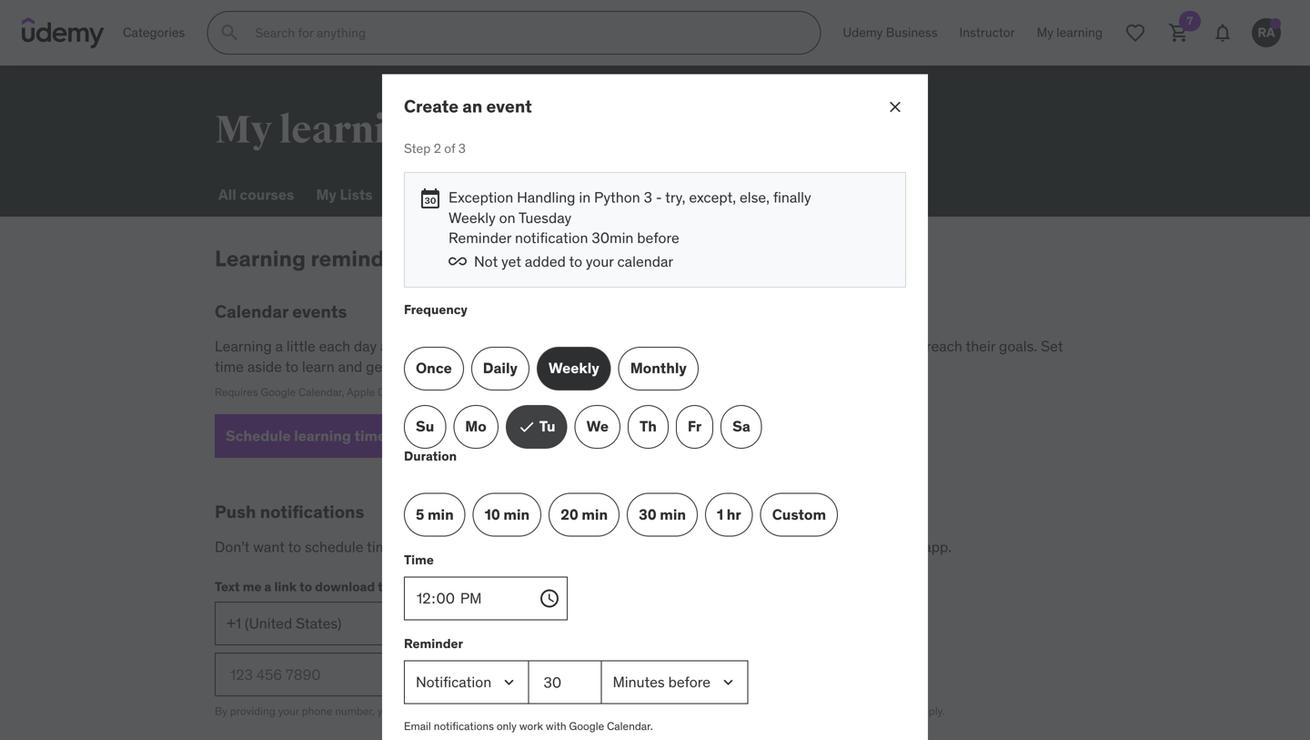Task type: vqa. For each thing, say whether or not it's contained in the screenshot.
हिन्दी (16)
no



Task type: describe. For each thing, give the bounding box(es) containing it.
step
[[404, 140, 431, 156]]

are
[[812, 337, 833, 356]]

little
[[287, 337, 316, 356]]

1 vertical spatial notifications
[[685, 538, 765, 556]]

1
[[717, 505, 724, 524]]

with inside the create an event dialog
[[546, 719, 567, 733]]

all courses
[[218, 185, 294, 204]]

or
[[426, 385, 436, 399]]

min for 10 min
[[504, 505, 530, 524]]

0 horizontal spatial app.
[[740, 704, 761, 718]]

to left download at the left bottom of page
[[300, 578, 312, 595]]

1 horizontal spatial link
[[689, 704, 706, 718]]

learning inside button
[[294, 427, 351, 445]]

duration
[[404, 448, 457, 464]]

not
[[474, 252, 498, 271]]

step 2 of 3
[[404, 140, 466, 156]]

1 vertical spatial the
[[378, 578, 398, 595]]

business
[[886, 24, 938, 41]]

1 horizontal spatial small image
[[518, 418, 536, 436]]

0 vertical spatial reminders
[[311, 245, 417, 272]]

message
[[611, 704, 655, 718]]

a right the me
[[265, 578, 272, 595]]

all courses link
[[215, 173, 298, 217]]

1 vertical spatial reminder
[[404, 636, 463, 652]]

don't want to schedule time blocks? set a learning reminder to get push notifications from the udemy mobile app.
[[215, 538, 952, 556]]

once
[[416, 359, 452, 377]]

to right want
[[288, 538, 301, 556]]

calendar
[[618, 252, 674, 271]]

frequency
[[404, 301, 468, 318]]

learning tools
[[556, 185, 655, 204]]

min for 30 min
[[660, 505, 686, 524]]

rates
[[867, 704, 892, 718]]

push
[[215, 501, 256, 523]]

by
[[215, 704, 228, 718]]

learning tools link
[[553, 173, 659, 217]]

set inside learning a little each day adds up. research shows that students who make learning a habit are more likely to reach their goals. set time aside to learn and get reminders using your learning scheduler. requires google calendar, apple calendar, or outlook
[[1041, 337, 1064, 356]]

research
[[439, 337, 500, 356]]

that
[[548, 337, 574, 356]]

want
[[253, 538, 285, 556]]

up.
[[416, 337, 436, 356]]

and
[[338, 357, 363, 376]]

added
[[525, 252, 566, 271]]

receive
[[440, 704, 476, 718]]

work
[[520, 719, 544, 733]]

email notifications only work with google calendar.
[[404, 719, 653, 733]]

close modal image
[[887, 98, 905, 116]]

may
[[894, 704, 915, 718]]

your inside learning a little each day adds up. research shows that students who make learning a habit are more likely to reach their goals. set time aside to learn and get reminders using your learning scheduler. requires google calendar, apple calendar, or outlook
[[499, 357, 527, 376]]

2
[[434, 140, 441, 156]]

day
[[354, 337, 377, 356]]

create an event dialog
[[382, 74, 929, 740]]

1 horizontal spatial app.
[[924, 538, 952, 556]]

1 horizontal spatial the
[[802, 538, 824, 556]]

courses
[[240, 185, 294, 204]]

-
[[656, 188, 662, 207]]

fr
[[688, 417, 702, 436]]

su
[[416, 417, 434, 436]]

in
[[579, 188, 591, 207]]

reach
[[927, 337, 963, 356]]

udemy business link
[[832, 11, 949, 55]]

Time time field
[[404, 577, 561, 620]]

custom
[[773, 505, 827, 524]]

10 min
[[485, 505, 530, 524]]

python
[[594, 188, 641, 207]]

to right reminder
[[608, 538, 621, 556]]

1 vertical spatial set
[[453, 538, 475, 556]]

except,
[[689, 188, 737, 207]]

1 horizontal spatial with
[[657, 704, 678, 718]]

0 horizontal spatial 3
[[459, 140, 466, 156]]

lists
[[340, 185, 373, 204]]

download
[[315, 578, 375, 595]]

30 min
[[639, 505, 686, 524]]

tools
[[620, 185, 655, 204]]

learning for learning reminders
[[215, 245, 306, 272]]

schedule
[[226, 427, 291, 445]]

10
[[485, 505, 501, 524]]

your inside the create an event dialog
[[586, 252, 614, 271]]

instructor
[[960, 24, 1016, 41]]

push notifications
[[215, 501, 365, 523]]

mo
[[465, 417, 487, 436]]

learning down that
[[531, 357, 584, 376]]

scheduler.
[[587, 357, 654, 376]]

weekly inside exception handling in python 3 - try, except, else, finally weekly on tuesday reminder notification 30min before
[[449, 208, 496, 227]]

exception
[[449, 188, 514, 207]]

app
[[401, 578, 424, 595]]

reminder
[[546, 538, 604, 556]]

all
[[218, 185, 237, 204]]

min for 5 min
[[428, 505, 454, 524]]

notifications for push notifications
[[260, 501, 365, 523]]

apple
[[347, 385, 375, 399]]

more
[[836, 337, 870, 356]]

time inside button
[[355, 427, 386, 445]]

schedule learning time button
[[215, 414, 419, 458]]

handling
[[517, 188, 576, 207]]

students
[[578, 337, 635, 356]]

sa
[[733, 417, 751, 436]]

an
[[463, 95, 483, 117]]

providing
[[230, 704, 276, 718]]

requires
[[215, 385, 258, 399]]

1 vertical spatial udemy
[[827, 538, 873, 556]]

none number field inside the create an event dialog
[[529, 661, 602, 704]]

agree
[[398, 704, 425, 718]]

each
[[319, 337, 351, 356]]

standard
[[764, 704, 809, 718]]

blocks?
[[400, 538, 449, 556]]

one-
[[487, 704, 509, 718]]

2 vertical spatial your
[[278, 704, 299, 718]]

small image
[[449, 252, 467, 270]]



Task type: locate. For each thing, give the bounding box(es) containing it.
20 min
[[561, 505, 608, 524]]

their
[[966, 337, 996, 356]]

to inside the create an event dialog
[[569, 252, 583, 271]]

wishlist link
[[391, 173, 455, 217]]

min right the 20
[[582, 505, 608, 524]]

1 vertical spatial reminders
[[391, 357, 457, 376]]

2 vertical spatial notifications
[[434, 719, 494, 733]]

0 horizontal spatial notifications
[[260, 501, 365, 523]]

time inside learning a little each day adds up. research shows that students who make learning a habit are more likely to reach their goals. set time aside to learn and get reminders using your learning scheduler. requires google calendar, apple calendar, or outlook
[[215, 357, 244, 376]]

text
[[589, 704, 608, 718]]

1 vertical spatial learning
[[215, 245, 306, 272]]

time up "email notifications only work with google calendar."
[[509, 704, 531, 718]]

3 min from the left
[[582, 505, 608, 524]]

my learning
[[215, 107, 432, 154]]

on
[[499, 208, 516, 227]]

app. right mobile
[[924, 538, 952, 556]]

0 horizontal spatial get
[[366, 357, 388, 376]]

0 vertical spatial set
[[1041, 337, 1064, 356]]

small image left su
[[390, 427, 408, 445]]

the right from
[[802, 538, 824, 556]]

reminders down up.
[[391, 357, 457, 376]]

0 vertical spatial notifications
[[260, 501, 365, 523]]

tuesday
[[519, 208, 572, 227]]

1 horizontal spatial set
[[1041, 337, 1064, 356]]

to left standard
[[709, 704, 719, 718]]

number,
[[335, 704, 375, 718]]

1 vertical spatial link
[[689, 704, 706, 718]]

1 calendar, from the left
[[299, 385, 345, 399]]

0 vertical spatial app.
[[924, 538, 952, 556]]

app. left standard
[[740, 704, 761, 718]]

None number field
[[529, 661, 602, 704]]

your down shows
[[499, 357, 527, 376]]

hr
[[727, 505, 742, 524]]

submit search image
[[219, 22, 241, 44]]

with down automated
[[546, 719, 567, 733]]

push
[[649, 538, 681, 556]]

goals.
[[1000, 337, 1038, 356]]

to right added
[[569, 252, 583, 271]]

1 hr
[[717, 505, 742, 524]]

not yet added to your calendar
[[474, 252, 674, 271]]

create an event
[[404, 95, 532, 117]]

learning inside learning a little each day adds up. research shows that students who make learning a habit are more likely to reach their goals. set time aside to learn and get reminders using your learning scheduler. requires google calendar, apple calendar, or outlook
[[215, 337, 272, 356]]

1 vertical spatial get
[[624, 538, 646, 556]]

0 horizontal spatial my
[[215, 107, 272, 154]]

learning a little each day adds up. research shows that students who make learning a habit are more likely to reach their goals. set time aside to learn and get reminders using your learning scheduler. requires google calendar, apple calendar, or outlook
[[215, 337, 1064, 399]]

your down 30min
[[586, 252, 614, 271]]

notifications inside the create an event dialog
[[434, 719, 494, 733]]

to right likely
[[910, 337, 923, 356]]

min for 20 min
[[582, 505, 608, 524]]

get left push
[[624, 538, 646, 556]]

0 vertical spatial my
[[215, 107, 272, 154]]

by providing your phone number, you agree to receive a one-time automated text message with a link to get app. standard messaging rates may apply.
[[215, 704, 946, 718]]

2 horizontal spatial notifications
[[685, 538, 765, 556]]

notifications down 1
[[685, 538, 765, 556]]

the left app
[[378, 578, 398, 595]]

exception handling in python 3 - try, except, else, finally weekly on tuesday reminder notification 30min before
[[449, 188, 812, 247]]

1 horizontal spatial 3
[[644, 188, 653, 207]]

3 inside exception handling in python 3 - try, except, else, finally weekly on tuesday reminder notification 30min before
[[644, 188, 653, 207]]

google down by providing your phone number, you agree to receive a one-time automated text message with a link to get app. standard messaging rates may apply.
[[569, 719, 605, 733]]

0 vertical spatial get
[[366, 357, 388, 376]]

tu
[[540, 417, 556, 436]]

0 horizontal spatial your
[[278, 704, 299, 718]]

0 vertical spatial reminder
[[449, 229, 512, 247]]

3 right of
[[459, 140, 466, 156]]

calendar events
[[215, 300, 347, 322]]

wishlist
[[395, 185, 451, 204]]

medium image
[[420, 187, 442, 209]]

your left phone
[[278, 704, 299, 718]]

apply.
[[917, 704, 946, 718]]

0 vertical spatial your
[[586, 252, 614, 271]]

learning down 10 min
[[490, 538, 542, 556]]

reminder up 'send'
[[404, 636, 463, 652]]

to
[[569, 252, 583, 271], [910, 337, 923, 356], [285, 357, 299, 376], [288, 538, 301, 556], [608, 538, 621, 556], [300, 578, 312, 595], [428, 704, 438, 718], [709, 704, 719, 718]]

learn
[[302, 357, 335, 376]]

get left standard
[[721, 704, 738, 718]]

1 vertical spatial my
[[316, 185, 337, 204]]

get inside learning a little each day adds up. research shows that students who make learning a habit are more likely to reach their goals. set time aside to learn and get reminders using your learning scheduler. requires google calendar, apple calendar, or outlook
[[366, 357, 388, 376]]

who
[[638, 337, 665, 356]]

0 horizontal spatial the
[[378, 578, 398, 595]]

1 horizontal spatial calendar,
[[378, 385, 424, 399]]

learning up the lists
[[279, 107, 432, 154]]

my
[[215, 107, 272, 154], [316, 185, 337, 204]]

my lists
[[316, 185, 373, 204]]

5
[[416, 505, 425, 524]]

30min
[[592, 229, 634, 247]]

learning reminders
[[215, 245, 417, 272]]

calendar, down learn
[[299, 385, 345, 399]]

set right goals.
[[1041, 337, 1064, 356]]

udemy image
[[22, 17, 105, 48]]

aside
[[247, 357, 282, 376]]

4 min from the left
[[660, 505, 686, 524]]

reminders down the lists
[[311, 245, 417, 272]]

30
[[639, 505, 657, 524]]

weekly down that
[[549, 359, 600, 377]]

udemy business
[[843, 24, 938, 41]]

1 horizontal spatial google
[[569, 719, 605, 733]]

2 vertical spatial learning
[[215, 337, 272, 356]]

a left habit
[[764, 337, 772, 356]]

learning down apple
[[294, 427, 351, 445]]

send button
[[393, 653, 466, 697]]

2 vertical spatial get
[[721, 704, 738, 718]]

0 horizontal spatial link
[[274, 578, 297, 595]]

1 min from the left
[[428, 505, 454, 524]]

reminders
[[311, 245, 417, 272], [391, 357, 457, 376]]

calendar, left "or"
[[378, 385, 424, 399]]

0 horizontal spatial weekly
[[449, 208, 496, 227]]

link
[[274, 578, 297, 595], [689, 704, 706, 718]]

learning right make
[[708, 337, 761, 356]]

google
[[261, 385, 296, 399], [569, 719, 605, 733]]

123 456 7890 text field
[[215, 653, 393, 697]]

2 calendar, from the left
[[378, 385, 424, 399]]

learning
[[279, 107, 432, 154], [708, 337, 761, 356], [531, 357, 584, 376], [294, 427, 351, 445], [490, 538, 542, 556]]

try,
[[666, 188, 686, 207]]

0 horizontal spatial google
[[261, 385, 296, 399]]

2 horizontal spatial get
[[721, 704, 738, 718]]

my up all courses
[[215, 107, 272, 154]]

0 vertical spatial 3
[[459, 140, 466, 156]]

20
[[561, 505, 579, 524]]

of
[[444, 140, 456, 156]]

small image left the tu
[[518, 418, 536, 436]]

weekly down exception
[[449, 208, 496, 227]]

habit
[[776, 337, 809, 356]]

1 vertical spatial weekly
[[549, 359, 600, 377]]

0 horizontal spatial calendar,
[[299, 385, 345, 399]]

a down 10
[[478, 538, 486, 556]]

google inside the create an event dialog
[[569, 719, 605, 733]]

daily
[[483, 359, 518, 377]]

1 vertical spatial your
[[499, 357, 527, 376]]

set right the blocks?
[[453, 538, 475, 556]]

0 vertical spatial weekly
[[449, 208, 496, 227]]

link right message
[[689, 704, 706, 718]]

0 vertical spatial google
[[261, 385, 296, 399]]

only
[[497, 719, 517, 733]]

my for my lists
[[316, 185, 337, 204]]

udemy left 'business'
[[843, 24, 883, 41]]

2 horizontal spatial your
[[586, 252, 614, 271]]

3
[[459, 140, 466, 156], [644, 188, 653, 207]]

to up the email
[[428, 704, 438, 718]]

set
[[1041, 337, 1064, 356], [453, 538, 475, 556]]

link right the me
[[274, 578, 297, 595]]

th
[[640, 417, 657, 436]]

make
[[669, 337, 705, 356]]

1 horizontal spatial my
[[316, 185, 337, 204]]

using
[[461, 357, 496, 376]]

mobile
[[877, 538, 921, 556]]

a left one-
[[478, 704, 484, 718]]

3 left -
[[644, 188, 653, 207]]

calendar
[[215, 300, 289, 322]]

min right 5
[[428, 505, 454, 524]]

0 vertical spatial the
[[802, 538, 824, 556]]

finally
[[774, 188, 812, 207]]

send
[[412, 665, 448, 684]]

email
[[404, 719, 431, 733]]

yet
[[502, 252, 522, 271]]

0 horizontal spatial small image
[[390, 427, 408, 445]]

reminder up not
[[449, 229, 512, 247]]

time left time
[[367, 538, 396, 556]]

1 horizontal spatial your
[[499, 357, 527, 376]]

reminders inside learning a little each day adds up. research shows that students who make learning a habit are more likely to reach their goals. set time aside to learn and get reminders using your learning scheduler. requires google calendar, apple calendar, or outlook
[[391, 357, 457, 376]]

0 vertical spatial learning
[[556, 185, 617, 204]]

time down apple
[[355, 427, 386, 445]]

the
[[802, 538, 824, 556], [378, 578, 398, 595]]

a left 'little'
[[275, 337, 283, 356]]

1 vertical spatial app.
[[740, 704, 761, 718]]

1 vertical spatial 3
[[644, 188, 653, 207]]

reminder inside exception handling in python 3 - try, except, else, finally weekly on tuesday reminder notification 30min before
[[449, 229, 512, 247]]

time up requires
[[215, 357, 244, 376]]

notifications up schedule
[[260, 501, 365, 523]]

schedule
[[305, 538, 364, 556]]

my for my learning
[[215, 107, 272, 154]]

0 vertical spatial with
[[657, 704, 678, 718]]

1 horizontal spatial get
[[624, 538, 646, 556]]

udemy inside "link"
[[843, 24, 883, 41]]

notifications for email notifications only work with google calendar.
[[434, 719, 494, 733]]

udemy left mobile
[[827, 538, 873, 556]]

weekly
[[449, 208, 496, 227], [549, 359, 600, 377]]

0 vertical spatial link
[[274, 578, 297, 595]]

with
[[657, 704, 678, 718], [546, 719, 567, 733]]

time
[[215, 357, 244, 376], [355, 427, 386, 445], [367, 538, 396, 556], [509, 704, 531, 718]]

notifications
[[260, 501, 365, 523], [685, 538, 765, 556], [434, 719, 494, 733]]

small image
[[518, 418, 536, 436], [390, 427, 408, 445]]

min right 10
[[504, 505, 530, 524]]

to down 'little'
[[285, 357, 299, 376]]

1 horizontal spatial weekly
[[549, 359, 600, 377]]

learning for learning tools
[[556, 185, 617, 204]]

with right message
[[657, 704, 678, 718]]

messaging
[[811, 704, 864, 718]]

0 horizontal spatial set
[[453, 538, 475, 556]]

me
[[243, 578, 262, 595]]

0 vertical spatial udemy
[[843, 24, 883, 41]]

my left the lists
[[316, 185, 337, 204]]

calendar.
[[607, 719, 653, 733]]

shows
[[504, 337, 545, 356]]

notifications down receive on the left bottom of page
[[434, 719, 494, 733]]

google down aside
[[261, 385, 296, 399]]

a right message
[[681, 704, 686, 718]]

google inside learning a little each day adds up. research shows that students who make learning a habit are more likely to reach their goals. set time aside to learn and get reminders using your learning scheduler. requires google calendar, apple calendar, or outlook
[[261, 385, 296, 399]]

before
[[637, 229, 680, 247]]

1 horizontal spatial notifications
[[434, 719, 494, 733]]

event
[[487, 95, 532, 117]]

1 vertical spatial google
[[569, 719, 605, 733]]

else,
[[740, 188, 770, 207]]

get down day
[[366, 357, 388, 376]]

reminder
[[449, 229, 512, 247], [404, 636, 463, 652]]

min right 30
[[660, 505, 686, 524]]

automated
[[534, 704, 587, 718]]

0 horizontal spatial with
[[546, 719, 567, 733]]

create
[[404, 95, 459, 117]]

1 vertical spatial with
[[546, 719, 567, 733]]

get
[[366, 357, 388, 376], [624, 538, 646, 556], [721, 704, 738, 718]]

small image inside the "schedule learning time" button
[[390, 427, 408, 445]]

time
[[404, 552, 434, 568]]

2 min from the left
[[504, 505, 530, 524]]



